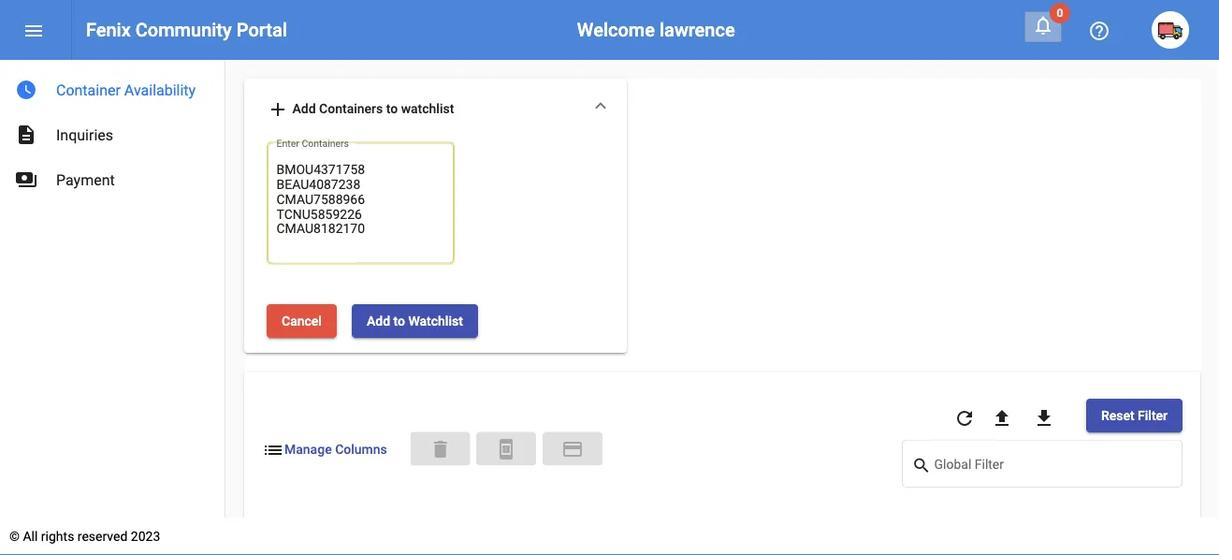 Task type: describe. For each thing, give the bounding box(es) containing it.
file_upload
[[991, 407, 1014, 429]]

©
[[9, 529, 20, 544]]

2023
[[131, 529, 160, 544]]

reset filter button
[[1087, 399, 1183, 432]]

fenix
[[86, 19, 131, 41]]

no color image inside help_outline popup button
[[1089, 19, 1111, 42]]

list manage columns
[[262, 439, 387, 461]]

watch_later
[[15, 79, 37, 101]]

list
[[262, 439, 285, 461]]

portal
[[237, 19, 287, 41]]

welcome
[[578, 19, 655, 41]]

container
[[56, 81, 121, 99]]

refresh button
[[947, 399, 984, 436]]

add
[[267, 98, 289, 121]]

no color image inside notifications_none popup button
[[1033, 14, 1055, 37]]

fenix community portal
[[86, 19, 287, 41]]

no color image containing list
[[262, 439, 285, 461]]

file_download
[[1034, 407, 1056, 429]]

navigation containing watch_later
[[0, 60, 225, 202]]

no color image containing payments
[[15, 169, 37, 191]]

inquiries
[[56, 126, 113, 144]]

watchlist
[[401, 101, 454, 116]]

cancel button
[[267, 304, 337, 338]]

manage
[[285, 442, 332, 457]]

payment button
[[543, 432, 603, 466]]

containers
[[319, 101, 383, 116]]

delete button
[[410, 432, 470, 466]]

all
[[23, 529, 38, 544]]

add inside add add containers to watchlist
[[293, 101, 316, 116]]

reserved
[[78, 529, 128, 544]]

reset filter
[[1102, 408, 1168, 423]]

menu
[[22, 19, 45, 42]]

delete image
[[429, 439, 452, 461]]

refresh
[[954, 407, 976, 429]]



Task type: vqa. For each thing, say whether or not it's contained in the screenshot.
- LINK for TCNU6782520
no



Task type: locate. For each thing, give the bounding box(es) containing it.
container availability
[[56, 81, 196, 99]]

delete
[[429, 439, 452, 461]]

add
[[293, 101, 316, 116], [367, 313, 390, 328]]

no color image containing book_online
[[496, 439, 518, 461]]

no color image inside file_upload button
[[991, 407, 1014, 429]]

to
[[386, 101, 398, 116], [394, 313, 405, 328]]

no color image left payment
[[496, 439, 518, 461]]

no color image containing description
[[15, 124, 37, 146]]

filter
[[1139, 408, 1168, 423]]

cancel
[[282, 313, 322, 328]]

to inside add add containers to watchlist
[[386, 101, 398, 116]]

Global Watchlist Filter field
[[935, 460, 1174, 475]]

lawrence
[[660, 19, 736, 41]]

0 horizontal spatial add
[[293, 101, 316, 116]]

description
[[15, 124, 37, 146]]

1 horizontal spatial add
[[367, 313, 390, 328]]

menu button
[[15, 11, 52, 49]]

availability
[[124, 81, 196, 99]]

1 vertical spatial to
[[394, 313, 405, 328]]

0 vertical spatial to
[[386, 101, 398, 116]]

no color image containing search
[[912, 454, 935, 477]]

notifications_none button
[[1025, 11, 1063, 43]]

no color image inside refresh button
[[954, 407, 976, 429]]

book_online button
[[477, 432, 537, 466]]

navigation
[[0, 60, 225, 202]]

search
[[912, 455, 932, 475]]

no color image containing payment
[[562, 439, 584, 461]]

notifications_none
[[1033, 14, 1055, 37]]

file_download button
[[1026, 399, 1064, 436]]

no color image for payment button
[[562, 439, 584, 461]]

rights
[[41, 529, 74, 544]]

© all rights reserved 2023
[[9, 529, 160, 544]]

no color image inside payment button
[[562, 439, 584, 461]]

no color image left 'file_upload'
[[954, 407, 976, 429]]

no color image
[[15, 79, 37, 101], [267, 98, 289, 121], [954, 407, 976, 429], [496, 439, 518, 461], [562, 439, 584, 461]]

add to watchlist
[[367, 313, 463, 328]]

no color image for book_online button
[[496, 439, 518, 461]]

no color image containing refresh
[[954, 407, 976, 429]]

no color image right book_online
[[562, 439, 584, 461]]

no color image containing file_download
[[1034, 407, 1056, 429]]

reset
[[1102, 408, 1135, 423]]

no color image left containers
[[267, 98, 289, 121]]

no color image
[[1033, 14, 1055, 37], [22, 19, 45, 42], [1089, 19, 1111, 42], [15, 124, 37, 146], [15, 169, 37, 191], [991, 407, 1014, 429], [1034, 407, 1056, 429], [262, 439, 285, 461], [912, 454, 935, 477]]

watchlist
[[409, 313, 463, 328]]

no color image containing file_upload
[[991, 407, 1014, 429]]

no color image inside menu button
[[22, 19, 45, 42]]

no color image containing menu
[[22, 19, 45, 42]]

payment
[[562, 439, 584, 461]]

add left watchlist
[[367, 313, 390, 328]]

no color image up the description
[[15, 79, 37, 101]]

no color image inside book_online button
[[496, 439, 518, 461]]

help_outline
[[1089, 19, 1111, 42]]

add inside "button"
[[367, 313, 390, 328]]

to inside "button"
[[394, 313, 405, 328]]

community
[[136, 19, 232, 41]]

payments
[[15, 169, 37, 191]]

columns
[[335, 442, 387, 457]]

file_upload button
[[984, 399, 1021, 436]]

no color image containing notifications_none
[[1033, 14, 1055, 37]]

no color image containing watch_later
[[15, 79, 37, 101]]

no color image for refresh button
[[954, 407, 976, 429]]

None text field
[[277, 161, 445, 253]]

1 vertical spatial add
[[367, 313, 390, 328]]

payment
[[56, 171, 115, 189]]

0 vertical spatial add
[[293, 101, 316, 116]]

no color image containing help_outline
[[1089, 19, 1111, 42]]

book_online
[[496, 439, 518, 461]]

add to watchlist button
[[352, 304, 478, 338]]

no color image containing add
[[267, 98, 289, 121]]

help_outline button
[[1081, 11, 1119, 49]]

welcome lawrence
[[578, 19, 736, 41]]

add add containers to watchlist
[[267, 98, 454, 121]]

add right add
[[293, 101, 316, 116]]

no color image inside file_download button
[[1034, 407, 1056, 429]]



